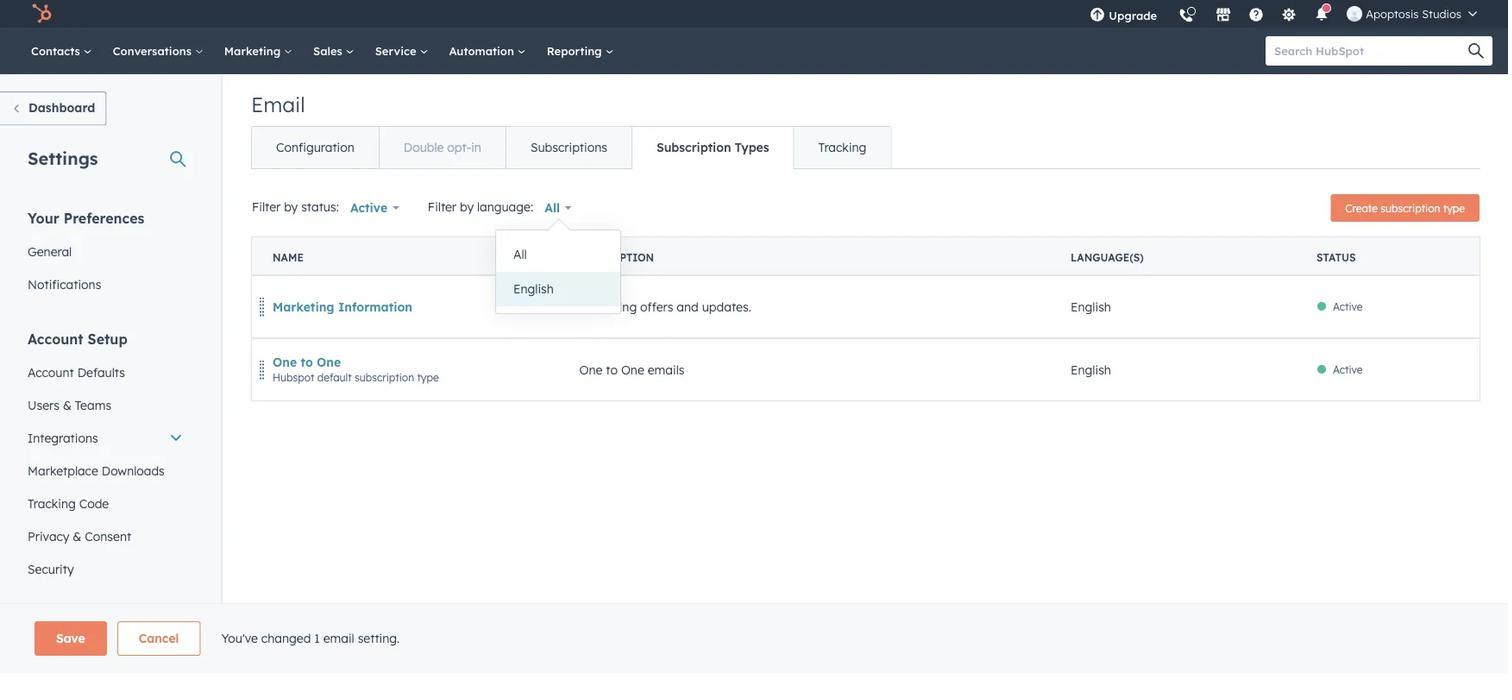 Task type: locate. For each thing, give the bounding box(es) containing it.
marketing offers and updates.
[[580, 299, 752, 314]]

all down the language: on the top left of page
[[514, 247, 527, 262]]

type
[[1444, 202, 1466, 214], [417, 371, 439, 384]]

automation
[[449, 44, 518, 58]]

users
[[28, 397, 60, 413]]

default
[[317, 371, 352, 384]]

by left status: on the left top of the page
[[284, 199, 298, 214]]

1 horizontal spatial type
[[1444, 202, 1466, 214]]

marketing up email
[[224, 44, 284, 58]]

marketing for marketing
[[224, 44, 284, 58]]

tracking link
[[794, 127, 891, 168]]

filter down the double opt-in link
[[428, 199, 457, 214]]

&
[[63, 397, 72, 413], [73, 529, 81, 544]]

& right the users
[[63, 397, 72, 413]]

save
[[56, 631, 85, 646]]

hubspot image
[[31, 3, 52, 24]]

to up hubspot
[[301, 355, 313, 370]]

tracking
[[819, 140, 867, 155], [28, 496, 76, 511]]

contacts
[[31, 44, 83, 58]]

1 vertical spatial subscription
[[355, 371, 414, 384]]

1 horizontal spatial tracking
[[819, 140, 867, 155]]

marketing down name
[[273, 299, 335, 314]]

your preferences
[[28, 209, 144, 227]]

settings image
[[1282, 8, 1297, 23]]

filter by language:
[[428, 199, 534, 214]]

0 horizontal spatial type
[[417, 371, 439, 384]]

active
[[350, 200, 388, 215], [1333, 300, 1363, 313], [1333, 363, 1363, 376]]

by for status:
[[284, 199, 298, 214]]

& right privacy
[[73, 529, 81, 544]]

0 vertical spatial all
[[545, 200, 560, 215]]

1 vertical spatial all
[[514, 247, 527, 262]]

upgrade image
[[1090, 8, 1106, 23]]

0 horizontal spatial all
[[514, 247, 527, 262]]

1 vertical spatial active
[[1333, 300, 1363, 313]]

reporting link
[[537, 28, 624, 74]]

privacy & consent
[[28, 529, 131, 544]]

all inside button
[[514, 247, 527, 262]]

1 vertical spatial english
[[1071, 299, 1112, 314]]

marketplace
[[28, 463, 98, 478]]

list box containing all
[[496, 230, 621, 313]]

tracking code link
[[17, 487, 193, 520]]

to left emails
[[606, 362, 618, 377]]

0 horizontal spatial filter
[[252, 199, 281, 214]]

cancel button
[[117, 621, 201, 656]]

filter for filter by language:
[[428, 199, 457, 214]]

to inside one to one hubspot default subscription type
[[301, 355, 313, 370]]

subscription inside create subscription type button
[[1381, 202, 1441, 214]]

your preferences element
[[17, 208, 193, 301]]

tracking inside account setup element
[[28, 496, 76, 511]]

filter
[[252, 199, 281, 214], [428, 199, 457, 214]]

calling icon image
[[1179, 9, 1195, 24]]

2 by from the left
[[460, 199, 474, 214]]

0 horizontal spatial &
[[63, 397, 72, 413]]

tracking for tracking code
[[28, 496, 76, 511]]

by left the language: on the top left of page
[[460, 199, 474, 214]]

0 horizontal spatial tracking
[[28, 496, 76, 511]]

2 vertical spatial english
[[1071, 362, 1112, 377]]

2 filter from the left
[[428, 199, 457, 214]]

create subscription type
[[1346, 202, 1466, 214]]

1 vertical spatial &
[[73, 529, 81, 544]]

one to one hubspot default subscription type
[[273, 355, 439, 384]]

integrations
[[28, 430, 98, 445]]

dashboard
[[28, 100, 95, 115]]

language(s)
[[1071, 251, 1144, 264]]

list box
[[496, 230, 621, 313]]

1 horizontal spatial filter
[[428, 199, 457, 214]]

1 horizontal spatial to
[[606, 362, 618, 377]]

0 vertical spatial subscription
[[1381, 202, 1441, 214]]

help image
[[1249, 8, 1265, 23]]

1 horizontal spatial subscription
[[1381, 202, 1441, 214]]

1 horizontal spatial &
[[73, 529, 81, 544]]

navigation containing configuration
[[251, 126, 892, 169]]

all
[[545, 200, 560, 215], [514, 247, 527, 262]]

menu
[[1080, 0, 1488, 34]]

your
[[28, 209, 59, 227]]

0 vertical spatial type
[[1444, 202, 1466, 214]]

1 account from the top
[[28, 330, 83, 347]]

2 account from the top
[[28, 365, 74, 380]]

account
[[28, 330, 83, 347], [28, 365, 74, 380]]

one to one button
[[273, 355, 341, 370]]

account for account setup
[[28, 330, 83, 347]]

& inside "link"
[[73, 529, 81, 544]]

properties link
[[17, 641, 193, 673]]

0 vertical spatial &
[[63, 397, 72, 413]]

menu containing apoptosis studios
[[1080, 0, 1488, 34]]

account setup
[[28, 330, 128, 347]]

all button
[[534, 191, 583, 225]]

english inside button
[[514, 281, 554, 296]]

status
[[1317, 251, 1356, 264]]

Search HubSpot search field
[[1266, 36, 1478, 66]]

account defaults link
[[17, 356, 193, 389]]

by for language:
[[460, 199, 474, 214]]

in
[[471, 140, 482, 155]]

0 horizontal spatial subscription
[[355, 371, 414, 384]]

0 vertical spatial account
[[28, 330, 83, 347]]

account up the users
[[28, 365, 74, 380]]

filter for filter by status:
[[252, 199, 281, 214]]

1 horizontal spatial all
[[545, 200, 560, 215]]

subscription right default on the bottom of the page
[[355, 371, 414, 384]]

0 horizontal spatial by
[[284, 199, 298, 214]]

and
[[677, 299, 699, 314]]

settings link
[[1272, 0, 1308, 28]]

active inside popup button
[[350, 200, 388, 215]]

all inside popup button
[[545, 200, 560, 215]]

hubspot
[[273, 371, 315, 384]]

marketing for marketing offers and updates.
[[580, 299, 637, 314]]

type inside create subscription type button
[[1444, 202, 1466, 214]]

0 vertical spatial tracking
[[819, 140, 867, 155]]

0 horizontal spatial to
[[301, 355, 313, 370]]

1 filter from the left
[[252, 199, 281, 214]]

double
[[404, 140, 444, 155]]

hubspot link
[[21, 3, 65, 24]]

downloads
[[102, 463, 165, 478]]

account up account defaults
[[28, 330, 83, 347]]

privacy
[[28, 529, 69, 544]]

navigation
[[251, 126, 892, 169]]

1 horizontal spatial by
[[460, 199, 474, 214]]

1 vertical spatial tracking
[[28, 496, 76, 511]]

0 vertical spatial active
[[350, 200, 388, 215]]

defaults
[[77, 365, 125, 380]]

active for marketing offers and updates.
[[1333, 300, 1363, 313]]

2 vertical spatial active
[[1333, 363, 1363, 376]]

0 vertical spatial english
[[514, 281, 554, 296]]

to for emails
[[606, 362, 618, 377]]

tara schultz image
[[1348, 6, 1363, 22]]

account inside account defaults link
[[28, 365, 74, 380]]

consent
[[85, 529, 131, 544]]

subscriptions
[[531, 140, 608, 155]]

active for one to one emails
[[1333, 363, 1363, 376]]

notifications
[[28, 277, 101, 292]]

security link
[[17, 553, 193, 586]]

apoptosis studios
[[1367, 6, 1462, 21]]

one
[[273, 355, 297, 370], [317, 355, 341, 370], [580, 362, 603, 377], [621, 362, 645, 377]]

1 vertical spatial type
[[417, 371, 439, 384]]

tracking inside navigation
[[819, 140, 867, 155]]

service
[[375, 44, 420, 58]]

marketing for marketing information
[[273, 299, 335, 314]]

1
[[314, 631, 320, 646]]

filter left status: on the left top of the page
[[252, 199, 281, 214]]

subscription right create
[[1381, 202, 1441, 214]]

1 vertical spatial account
[[28, 365, 74, 380]]

1 by from the left
[[284, 199, 298, 214]]

marketing left offers
[[580, 299, 637, 314]]

types
[[735, 140, 770, 155]]

all right the language: on the top left of page
[[545, 200, 560, 215]]

settings
[[28, 147, 98, 169]]



Task type: vqa. For each thing, say whether or not it's contained in the screenshot.
topmost 'Calling'
no



Task type: describe. For each thing, give the bounding box(es) containing it.
configuration link
[[252, 127, 379, 168]]

subscription
[[657, 140, 731, 155]]

english button
[[496, 272, 621, 306]]

type inside one to one hubspot default subscription type
[[417, 371, 439, 384]]

security
[[28, 561, 74, 577]]

reporting
[[547, 44, 605, 58]]

sales link
[[303, 28, 365, 74]]

description
[[580, 251, 654, 264]]

create
[[1346, 202, 1378, 214]]

code
[[79, 496, 109, 511]]

you've
[[221, 631, 258, 646]]

email
[[251, 91, 305, 117]]

preferences
[[64, 209, 144, 227]]

contacts link
[[21, 28, 102, 74]]

automation link
[[439, 28, 537, 74]]

service link
[[365, 28, 439, 74]]

configuration
[[276, 140, 355, 155]]

create subscription type button
[[1331, 194, 1480, 222]]

search button
[[1460, 36, 1493, 66]]

information
[[338, 299, 413, 314]]

privacy & consent link
[[17, 520, 193, 553]]

marketplace downloads
[[28, 463, 165, 478]]

apoptosis
[[1367, 6, 1419, 21]]

conversations
[[113, 44, 195, 58]]

offers
[[641, 299, 674, 314]]

name
[[273, 251, 304, 264]]

help button
[[1242, 0, 1272, 28]]

properties
[[28, 649, 86, 665]]

& for privacy
[[73, 529, 81, 544]]

updates.
[[702, 299, 752, 314]]

notifications image
[[1315, 8, 1330, 23]]

changed
[[261, 631, 311, 646]]

cancel
[[139, 631, 179, 646]]

data
[[28, 615, 62, 632]]

english for marketing offers and updates.
[[1071, 299, 1112, 314]]

one to one emails
[[580, 362, 685, 377]]

teams
[[75, 397, 111, 413]]

email
[[323, 631, 355, 646]]

account setup element
[[17, 329, 193, 586]]

status:
[[301, 199, 339, 214]]

tracking code
[[28, 496, 109, 511]]

setup
[[88, 330, 128, 347]]

subscription types link
[[632, 127, 794, 168]]

tracking for tracking
[[819, 140, 867, 155]]

subscription inside one to one hubspot default subscription type
[[355, 371, 414, 384]]

notifications link
[[17, 268, 193, 301]]

search image
[[1469, 43, 1485, 59]]

management
[[66, 615, 157, 632]]

opt-
[[447, 140, 471, 155]]

integrations button
[[17, 422, 193, 454]]

data management
[[28, 615, 157, 632]]

notifications button
[[1308, 0, 1337, 28]]

subscriptions link
[[506, 127, 632, 168]]

users & teams
[[28, 397, 111, 413]]

emails
[[648, 362, 685, 377]]

general link
[[17, 235, 193, 268]]

language:
[[477, 199, 534, 214]]

marketplaces button
[[1206, 0, 1242, 28]]

save button
[[35, 621, 107, 656]]

marketing information
[[273, 299, 413, 314]]

sales
[[313, 44, 346, 58]]

dashboard link
[[0, 91, 106, 126]]

to for hubspot
[[301, 355, 313, 370]]

account defaults
[[28, 365, 125, 380]]

calling icon button
[[1172, 2, 1202, 27]]

& for users
[[63, 397, 72, 413]]

marketplace downloads link
[[17, 454, 193, 487]]

double opt-in link
[[379, 127, 506, 168]]

marketplaces image
[[1216, 8, 1232, 23]]

active button
[[339, 191, 411, 225]]

account for account defaults
[[28, 365, 74, 380]]

data management element
[[17, 614, 193, 673]]

you've changed 1 email setting.
[[221, 631, 400, 646]]

apoptosis studios button
[[1337, 0, 1488, 28]]

english for one to one emails
[[1071, 362, 1112, 377]]

filter by status:
[[252, 199, 339, 214]]

all button
[[496, 237, 621, 272]]

setting.
[[358, 631, 400, 646]]

users & teams link
[[17, 389, 193, 422]]

double opt-in
[[404, 140, 482, 155]]

conversations link
[[102, 28, 214, 74]]

marketing information button
[[273, 299, 413, 314]]



